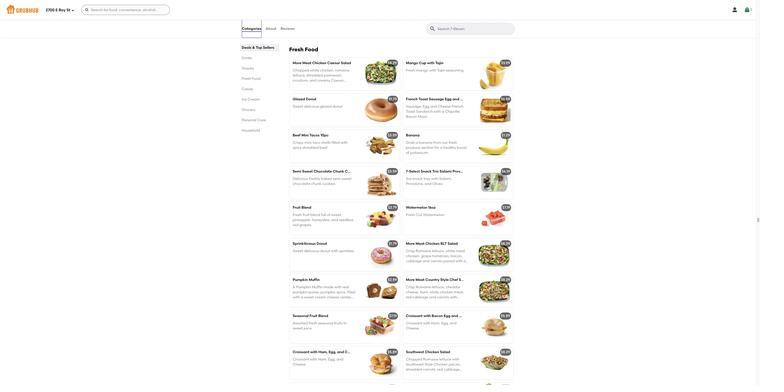Task type: locate. For each thing, give the bounding box(es) containing it.
white inside chopped white chicken, romaine lettuce, shredded parmesan, croutons, and creamy caesar dressing.
[[310, 68, 319, 72]]

0 vertical spatial sweet
[[293, 104, 303, 109]]

2 vertical spatial sweet
[[293, 249, 303, 253]]

1 vertical spatial tajin
[[438, 68, 445, 72]]

1 vertical spatial donut
[[317, 242, 327, 246]]

chicken wings - spicy (5 piece) image
[[476, 383, 513, 385]]

svg image
[[732, 7, 738, 13], [71, 9, 74, 12]]

and inside crisp romaine lettuce, cheddar cheese, ham, white chicken meat, red cabbage and carrots with dressing on the side
[[430, 295, 436, 300]]

0 vertical spatial a
[[406, 14, 409, 18]]

3oz inside 3oz snack tray with salami, provolone, and olives
[[406, 177, 412, 181]]

blend up the seasonal
[[318, 314, 328, 318]]

lettuce, inside crisp romaine lettuce, cheddar cheese, ham, white chicken meat, red cabbage and carrots with dressing on the side
[[432, 285, 445, 289]]

0 vertical spatial croissant with ham, egg, and cheese
[[406, 321, 457, 331]]

personal
[[242, 118, 257, 122]]

a up 'drizzled'
[[301, 295, 303, 300]]

1 vertical spatial red
[[406, 295, 412, 300]]

candy tab
[[242, 86, 277, 92]]

blend
[[302, 206, 312, 210], [318, 314, 328, 318]]

delicious down sprinkilicious donut
[[304, 249, 319, 253]]

fresh for fresh mango with tajin seasoning.
[[406, 68, 415, 72]]

white up bacon,
[[446, 249, 455, 253]]

fresh up 'healthy'
[[449, 141, 457, 145]]

drinks tab
[[242, 55, 277, 61]]

food down snacks tab
[[252, 77, 261, 81]]

and inside sausage, egg and cheese french toast sandwich with a chipotle bacon mayo
[[431, 104, 437, 109]]

french up sausage,
[[406, 97, 418, 101]]

icing.
[[348, 301, 357, 305]]

1 vertical spatial toast
[[406, 109, 416, 114]]

1 vertical spatial fresh food
[[242, 77, 261, 81]]

2 vertical spatial meat
[[416, 278, 425, 282]]

croissant with ham, egg, and cheese for bacon
[[406, 321, 457, 331]]

olives
[[471, 170, 482, 174], [433, 182, 443, 186]]

1 horizontal spatial for
[[461, 14, 466, 18]]

egg
[[445, 97, 452, 101], [423, 104, 430, 109], [444, 314, 451, 318]]

fresh inside "fresh food" tab
[[242, 77, 251, 81]]

and inside 3oz snack tray with salami, provolone, and olives
[[425, 182, 432, 186]]

1 horizontal spatial $5.89
[[501, 314, 510, 318]]

sweet for glazed
[[293, 104, 303, 109]]

chunk
[[333, 170, 344, 174]]

egg right sausage
[[445, 97, 452, 101]]

more up avocado
[[406, 242, 415, 246]]

ranch
[[422, 264, 432, 269]]

0 horizontal spatial olives
[[433, 182, 443, 186]]

mini
[[305, 141, 312, 145]]

fresh down mango
[[406, 68, 415, 72]]

2 horizontal spatial white
[[446, 249, 455, 253]]

a inside sausage, egg and cheese french toast sandwich with a chipotle bacon mayo
[[442, 109, 444, 114]]

puree,
[[309, 290, 320, 295]]

lettuce, inside chopped white chicken, romaine lettuce, shredded parmesan, croutons, and creamy caesar dressing.
[[293, 73, 306, 78]]

chicken right southwest in the right bottom of the page
[[425, 350, 439, 355]]

2 vertical spatial croissant with ham, egg, and cheese
[[293, 357, 344, 367]]

1 horizontal spatial blend
[[318, 314, 328, 318]]

paired
[[444, 259, 455, 264]]

spicy
[[293, 146, 302, 150]]

crisp up avocado
[[406, 249, 415, 253]]

sweet down cookie
[[342, 177, 352, 181]]

a left chipotle
[[442, 109, 444, 114]]

0 vertical spatial blend
[[302, 206, 312, 210]]

a inside a pumpkin muffin made with real pumpkin puree, pumpkin spice, filled with a sweet cream cheese center, and drizzled with cream cheese icing.
[[293, 285, 296, 289]]

0 horizontal spatial fresh food
[[242, 77, 261, 81]]

the
[[425, 19, 430, 23], [427, 301, 432, 305]]

french toast sausage egg and cheese
[[406, 97, 474, 101]]

0 vertical spatial filled
[[332, 141, 340, 145]]

0 horizontal spatial 3oz
[[406, 177, 412, 181]]

0 vertical spatial red
[[293, 223, 299, 227]]

sweet up delicious
[[302, 170, 313, 174]]

1 vertical spatial meat
[[416, 242, 425, 246]]

shredded down mini
[[303, 146, 319, 150]]

0 vertical spatial white
[[310, 68, 319, 72]]

0 horizontal spatial french
[[406, 97, 418, 101]]

sweet down assorted
[[293, 326, 303, 331]]

0 vertical spatial egg,
[[442, 321, 449, 326]]

1 vertical spatial olives
[[433, 182, 443, 186]]

fruit up assorted fresh seasonal fruits in sweet juice
[[310, 314, 318, 318]]

cream down made on the bottom
[[323, 301, 334, 305]]

bacon
[[406, 115, 417, 119], [432, 314, 443, 318]]

snacks tab
[[242, 66, 277, 71]]

1 $1.79 from the top
[[389, 97, 397, 101]]

1 vertical spatial $7.19
[[390, 314, 397, 318]]

1 horizontal spatial 3oz
[[482, 170, 489, 174]]

1 vertical spatial cheese
[[335, 301, 347, 305]]

cheese,
[[406, 290, 419, 295]]

donut right glazed
[[333, 104, 343, 109]]

0 vertical spatial watermelon
[[406, 206, 428, 210]]

and inside chopped white chicken, romaine lettuce, shredded parmesan, croutons, and creamy caesar dressing.
[[310, 78, 317, 83]]

cabbage down 'ham,'
[[413, 295, 429, 300]]

romaine up grape
[[416, 249, 431, 253]]

0 horizontal spatial bacon
[[406, 115, 417, 119]]

baked
[[321, 177, 332, 181]]

2 vertical spatial egg
[[444, 314, 451, 318]]

1 horizontal spatial fresh food
[[289, 46, 318, 53]]

snack
[[413, 177, 423, 181]]

cabbage up avocado
[[406, 259, 422, 264]]

fresh up candy
[[242, 77, 251, 81]]

meat up chopped
[[303, 61, 312, 65]]

0 vertical spatial meat
[[303, 61, 312, 65]]

$7.19 for fresh cut watermelon
[[503, 206, 510, 210]]

more meat chicken blt salad image
[[476, 239, 513, 271]]

for inside a convenient stick of pepperoni for hunger on the go.
[[461, 14, 466, 18]]

0 horizontal spatial a
[[293, 285, 296, 289]]

fresh left the cut
[[406, 213, 415, 217]]

2 button
[[745, 5, 753, 14]]

lettuce, up tomatoes,
[[432, 249, 445, 253]]

sweet inside the fresh fruit blend full of sweet pineapple, honeydew, and seedless red grapes.
[[331, 213, 341, 217]]

on inside crisp romaine lettuce, cheddar cheese, ham, white chicken meat, red cabbage and carrots with dressing on the side
[[422, 301, 426, 305]]

salad
[[341, 61, 351, 65], [448, 242, 458, 246], [459, 278, 469, 282], [440, 350, 450, 355]]

olives down salami,
[[433, 182, 443, 186]]

svg image right st at the top of the page
[[71, 9, 74, 12]]

2 pumpkin from the left
[[321, 290, 336, 295]]

crisp up cheese, at the bottom right
[[406, 285, 415, 289]]

cream
[[315, 295, 326, 300], [323, 301, 334, 305]]

shredded up creamy
[[307, 73, 323, 78]]

more up chopped
[[293, 61, 302, 65]]

fruits
[[334, 321, 343, 326]]

donut
[[333, 104, 343, 109], [320, 249, 330, 253]]

fresh food tab
[[242, 76, 277, 81]]

cheese down the center,
[[335, 301, 347, 305]]

$7.19 for assorted fresh seasonal fruits in sweet juice
[[390, 314, 397, 318]]

$5.89 for croissant with bacon egg and cheese
[[501, 314, 510, 318]]

0 vertical spatial $7.19
[[503, 206, 510, 210]]

$1.79 for more
[[389, 242, 397, 246]]

egg down chicken
[[444, 314, 451, 318]]

$8.29 for crisp romaine lettuce, cheddar cheese, ham, white chicken meat, red cabbage and carrots with dressing on the side
[[501, 278, 510, 282]]

a up hunger
[[406, 14, 409, 18]]

carrots down chicken
[[437, 295, 449, 300]]

new
[[303, 14, 311, 18]]

on inside a convenient stick of pepperoni for hunger on the go.
[[419, 19, 424, 23]]

a up produce
[[416, 141, 418, 145]]

ripple
[[335, 14, 344, 18]]

0 horizontal spatial red
[[293, 223, 299, 227]]

2 delicious from the top
[[304, 249, 319, 253]]

0 vertical spatial of
[[438, 14, 442, 18]]

lettuce,
[[293, 73, 306, 78], [432, 249, 445, 253], [432, 285, 445, 289]]

deals & top sellers tab
[[242, 45, 277, 50]]

delicious for glazed
[[304, 104, 319, 109]]

on right dressing
[[422, 301, 426, 305]]

0 vertical spatial fresh
[[449, 141, 457, 145]]

pumpkin up 'drizzled'
[[293, 290, 308, 295]]

meat
[[456, 249, 465, 253]]

1 horizontal spatial white
[[430, 290, 439, 295]]

bacon down sausage,
[[406, 115, 417, 119]]

$5.89 for croissant with ham, egg, and cheese
[[388, 350, 397, 355]]

0 vertical spatial french
[[406, 97, 418, 101]]

sweet delicious donut with sprinkles
[[293, 249, 354, 253]]

3oz left the $6.19
[[482, 170, 489, 174]]

1 vertical spatial shredded
[[303, 146, 319, 150]]

fresh up chopped
[[289, 46, 304, 53]]

2 romaine from the top
[[416, 285, 431, 289]]

1 vertical spatial pumpkin
[[296, 285, 311, 289]]

sweet down the sprinkilicious
[[293, 249, 303, 253]]

2 vertical spatial more
[[406, 278, 415, 282]]

seasonal
[[318, 321, 334, 326]]

0 vertical spatial lettuce,
[[293, 73, 306, 78]]

0 horizontal spatial donut
[[320, 249, 330, 253]]

0 vertical spatial $5.89
[[501, 314, 510, 318]]

made
[[324, 285, 334, 289]]

glazed donut image
[[362, 94, 400, 127]]

tajin up fresh mango with tajin seasoning.
[[436, 61, 444, 65]]

of inside grab a banana from our fresh produce section for a healthy boost of potassium.
[[406, 151, 410, 155]]

1 vertical spatial white
[[446, 249, 455, 253]]

croissant with ham, egg, and cheese image
[[362, 347, 400, 380]]

0 horizontal spatial of
[[327, 213, 331, 217]]

fresh inside the fresh fruit blend full of sweet pineapple, honeydew, and seedless red grapes.
[[293, 213, 302, 217]]

$3.59 left 7-
[[388, 170, 397, 174]]

french inside sausage, egg and cheese french toast sandwich with a chipotle bacon mayo
[[452, 104, 464, 109]]

2 $3.59 from the top
[[388, 170, 397, 174]]

a down our
[[440, 146, 443, 150]]

white
[[310, 68, 319, 72], [446, 249, 455, 253], [430, 290, 439, 295]]

pumpkin up 'drizzled'
[[293, 278, 308, 282]]

olives inside 3oz snack tray with salami, provolone, and olives
[[433, 182, 443, 186]]

0 vertical spatial chicken,
[[320, 68, 335, 72]]

more for more meat country style chef salad
[[406, 278, 415, 282]]

fruit blend image
[[362, 202, 400, 235]]

0 horizontal spatial fresh
[[309, 321, 317, 326]]

2 $1.79 from the top
[[389, 242, 397, 246]]

egg, for egg
[[442, 321, 449, 326]]

1 vertical spatial $3.59
[[388, 170, 397, 174]]

carrots up dressing,
[[431, 259, 443, 264]]

1 horizontal spatial $7.19
[[503, 206, 510, 210]]

0 vertical spatial bacon
[[406, 115, 417, 119]]

go.
[[431, 19, 436, 23]]

1 vertical spatial $1.79
[[389, 242, 397, 246]]

orleans
[[312, 14, 325, 18]]

1 vertical spatial carrots
[[437, 295, 449, 300]]

1 horizontal spatial french
[[452, 104, 464, 109]]

cheese
[[327, 295, 340, 300], [335, 301, 347, 305]]

svg image
[[745, 7, 751, 13], [85, 8, 89, 12]]

3oz down 7-
[[406, 177, 412, 181]]

1 vertical spatial for
[[435, 146, 440, 150]]

1 vertical spatial egg
[[423, 104, 430, 109]]

white inside the crisp romaine lettuce, white meat chicken, grape tomatoes, bacon, cabbage and carrots paired with an avocado ranch dressing,
[[446, 249, 455, 253]]

fruit up pineapple,
[[293, 206, 301, 210]]

section
[[422, 146, 434, 150]]

muffin
[[309, 278, 320, 282], [312, 285, 323, 289]]

0 horizontal spatial $7.19
[[390, 314, 397, 318]]

romaine inside the crisp romaine lettuce, white meat chicken, grape tomatoes, bacon, cabbage and carrots paired with an avocado ranch dressing,
[[416, 249, 431, 253]]

olives right provolone
[[471, 170, 482, 174]]

sweet down glazed
[[293, 104, 303, 109]]

croissant with bacon egg and cheese image
[[476, 311, 513, 344]]

1 horizontal spatial chicken,
[[406, 254, 420, 258]]

$6.59
[[501, 97, 510, 101]]

seasoning.
[[446, 68, 465, 72]]

0 vertical spatial crisp
[[406, 249, 415, 253]]

caesar up romaine
[[328, 61, 340, 65]]

red down cheese, at the bottom right
[[406, 295, 412, 300]]

3oz
[[482, 170, 489, 174], [406, 177, 412, 181]]

Search for food, convenience, alcohol... search field
[[81, 5, 170, 15]]

fresh food down snacks
[[242, 77, 261, 81]]

crispy
[[293, 141, 304, 145]]

0 vertical spatial shredded
[[307, 73, 323, 78]]

1 vertical spatial of
[[406, 151, 410, 155]]

an
[[464, 259, 468, 264]]

country
[[426, 278, 440, 282]]

of right stick
[[438, 14, 442, 18]]

cheese
[[461, 97, 474, 101], [438, 104, 451, 109], [459, 314, 472, 318], [406, 326, 419, 331], [345, 350, 358, 355], [293, 363, 306, 367]]

ice cream tab
[[242, 97, 277, 102]]

1 horizontal spatial food
[[305, 46, 318, 53]]

svg image left 2 button at the top
[[732, 7, 738, 13]]

egg inside sausage, egg and cheese french toast sandwich with a chipotle bacon mayo
[[423, 104, 430, 109]]

toast down sausage,
[[406, 109, 416, 114]]

a for a convenient stick of pepperoni for hunger on the go.
[[406, 14, 409, 18]]

0 vertical spatial toast
[[419, 97, 428, 101]]

the left the side
[[427, 301, 432, 305]]

pumpkin down made on the bottom
[[321, 290, 336, 295]]

banana image
[[476, 130, 513, 163]]

crisp for crisp romaine lettuce, cheddar cheese, ham, white chicken meat, red cabbage and carrots with dressing on the side
[[406, 285, 415, 289]]

magnifying glass icon image
[[430, 26, 436, 32]]

7-
[[406, 170, 409, 174]]

1 delicious from the top
[[304, 104, 319, 109]]

1 horizontal spatial of
[[406, 151, 410, 155]]

a
[[442, 109, 444, 114], [416, 141, 418, 145], [440, 146, 443, 150], [301, 295, 303, 300]]

chicken, inside the crisp romaine lettuce, white meat chicken, grape tomatoes, bacon, cabbage and carrots paired with an avocado ranch dressing,
[[406, 254, 420, 258]]

crispy mini taco shells filled with spicy shredded beef.
[[293, 141, 348, 150]]

delicious
[[304, 104, 319, 109], [304, 249, 319, 253]]

meat up grape
[[416, 242, 425, 246]]

cream down puree,
[[315, 295, 326, 300]]

taco
[[313, 141, 321, 145]]

sprinkilicious donut image
[[362, 239, 400, 271]]

1 vertical spatial egg,
[[329, 350, 337, 355]]

blend
[[311, 213, 320, 217]]

with inside sausage, egg and cheese french toast sandwich with a chipotle bacon mayo
[[434, 109, 441, 114]]

sprinkles
[[339, 249, 354, 253]]

caesar down parmesan,
[[331, 78, 344, 83]]

crisp inside crisp romaine lettuce, cheddar cheese, ham, white chicken meat, red cabbage and carrots with dressing on the side
[[406, 285, 415, 289]]

crisp romaine lettuce, white meat chicken, grape tomatoes, bacon, cabbage and carrots paired with an avocado ranch dressing,
[[406, 249, 468, 269]]

fresh inside grab a banana from our fresh produce section for a healthy boost of potassium.
[[449, 141, 457, 145]]

and inside the fresh fruit blend full of sweet pineapple, honeydew, and seedless red grapes.
[[332, 218, 338, 222]]

$1.29
[[502, 133, 510, 138]]

lettuce, up croutons,
[[293, 73, 306, 78]]

fresh up juice
[[309, 321, 317, 326]]

crisp for crisp romaine lettuce, white meat chicken, grape tomatoes, bacon, cabbage and carrots paired with an avocado ranch dressing,
[[406, 249, 415, 253]]

0 vertical spatial food
[[305, 46, 318, 53]]

household tab
[[242, 128, 277, 133]]

meat for chicken,
[[416, 242, 425, 246]]

romaine
[[335, 68, 350, 72]]

chicken left blt
[[426, 242, 440, 246]]

fresh
[[449, 141, 457, 145], [309, 321, 317, 326]]

lettuce, inside the crisp romaine lettuce, white meat chicken, grape tomatoes, bacon, cabbage and carrots paired with an avocado ranch dressing,
[[432, 249, 445, 253]]

french
[[406, 97, 418, 101], [452, 104, 464, 109]]

sweet inside assorted fresh seasonal fruits in sweet juice
[[293, 326, 303, 331]]

mini
[[302, 133, 309, 138]]

1 vertical spatial chicken,
[[406, 254, 420, 258]]

fresh food up chopped
[[289, 46, 318, 53]]

filled up the center,
[[347, 290, 356, 295]]

grab a banana from our fresh produce section for a healthy boost of potassium.
[[406, 141, 467, 155]]

1 horizontal spatial fresh
[[449, 141, 457, 145]]

with inside crispy mini taco shells filled with spicy shredded beef.
[[341, 141, 348, 145]]

0 horizontal spatial food
[[252, 77, 261, 81]]

1 horizontal spatial fruit
[[310, 314, 318, 318]]

1 pumpkin from the left
[[293, 290, 308, 295]]

2 vertical spatial lettuce,
[[432, 285, 445, 289]]

for down from in the top right of the page
[[435, 146, 440, 150]]

0 vertical spatial $1.79
[[389, 97, 397, 101]]

0 vertical spatial pumpkin
[[293, 278, 308, 282]]

blend up "fruit"
[[302, 206, 312, 210]]

romaine up 'ham,'
[[416, 285, 431, 289]]

0 horizontal spatial svg image
[[85, 8, 89, 12]]

watermelon down 16oz
[[423, 213, 445, 217]]

donut for sprinkilicious donut
[[317, 242, 327, 246]]

0 vertical spatial muffin
[[309, 278, 320, 282]]

1 $3.59 from the top
[[388, 133, 397, 138]]

1 horizontal spatial toast
[[419, 97, 428, 101]]

tajin for cup
[[436, 61, 444, 65]]

chicken,
[[320, 68, 335, 72], [406, 254, 420, 258]]

shredded inside chopped white chicken, romaine lettuce, shredded parmesan, croutons, and creamy caesar dressing.
[[307, 73, 323, 78]]

tillamook pepperoni stick 1.44oz image
[[476, 3, 513, 36]]

1 crisp from the top
[[406, 249, 415, 253]]

ham,
[[420, 290, 429, 295]]

watermelon up the cut
[[406, 206, 428, 210]]

2700
[[46, 8, 55, 12]]

pumpkin down pumpkin muffin
[[296, 285, 311, 289]]

salami
[[440, 170, 452, 174]]

sweet up seedless
[[331, 213, 341, 217]]

on down the convenient
[[419, 19, 424, 23]]

toast up sausage,
[[419, 97, 428, 101]]

donut up sweet delicious glazed donut
[[306, 97, 317, 101]]

cheese down spice,
[[327, 295, 340, 300]]

1 vertical spatial caesar
[[331, 78, 344, 83]]

delicious down glazed donut
[[304, 104, 319, 109]]

toast inside sausage, egg and cheese french toast sandwich with a chipotle bacon mayo
[[406, 109, 416, 114]]

sweet
[[293, 104, 303, 109], [302, 170, 313, 174], [293, 249, 303, 253]]

spice,
[[337, 290, 347, 295]]

donut
[[306, 97, 317, 101], [317, 242, 327, 246]]

french up chipotle
[[452, 104, 464, 109]]

mango cup with tajin
[[406, 61, 444, 65]]

1 horizontal spatial donut
[[333, 104, 343, 109]]

delicious for sprinkilicious
[[304, 249, 319, 253]]

1 horizontal spatial svg image
[[745, 7, 751, 13]]

fresh up pineapple,
[[293, 213, 302, 217]]

banana
[[419, 141, 433, 145]]

$3.59
[[388, 133, 397, 138], [388, 170, 397, 174]]

0 horizontal spatial fruit
[[293, 206, 301, 210]]

chicken, up parmesan,
[[320, 68, 335, 72]]

$6.19
[[502, 170, 510, 174]]

chicken, up avocado
[[406, 254, 420, 258]]

sweet up 'drizzled'
[[304, 295, 314, 300]]

2 vertical spatial white
[[430, 290, 439, 295]]

for right pepperoni on the right top
[[461, 14, 466, 18]]

1 vertical spatial the
[[427, 301, 432, 305]]

0 horizontal spatial white
[[310, 68, 319, 72]]

more up cheese, at the bottom right
[[406, 278, 415, 282]]

of inside a convenient stick of pepperoni for hunger on the go.
[[438, 14, 442, 18]]

1 horizontal spatial bacon
[[432, 314, 443, 318]]

tajin left the seasoning.
[[438, 68, 445, 72]]

potato
[[345, 14, 357, 18]]

donut up sweet delicious donut with sprinkles
[[317, 242, 327, 246]]

sweet inside delicious freshly baked semi sweet chocolate chunk cookies
[[342, 177, 352, 181]]

fresh for fresh cut watermelon
[[406, 213, 415, 217]]

1 horizontal spatial olives
[[471, 170, 482, 174]]

white down more meat chicken caesar salad
[[310, 68, 319, 72]]

white right 'ham,'
[[430, 290, 439, 295]]

2 crisp from the top
[[406, 285, 415, 289]]

crisp inside the crisp romaine lettuce, white meat chicken, grape tomatoes, bacon, cabbage and carrots paired with an avocado ranch dressing,
[[406, 249, 415, 253]]

a inside a convenient stick of pepperoni for hunger on the go.
[[406, 14, 409, 18]]

&
[[253, 46, 255, 50]]

sellers
[[263, 46, 275, 50]]

red down pineapple,
[[293, 223, 299, 227]]

of right full
[[327, 213, 331, 217]]

provolone
[[453, 170, 470, 174]]

0 horizontal spatial $5.89
[[388, 350, 397, 355]]

red
[[293, 223, 299, 227], [406, 295, 412, 300]]

$5.89
[[501, 314, 510, 318], [388, 350, 397, 355]]

sprinkilicious
[[293, 242, 316, 246]]

0 vertical spatial cream
[[315, 295, 326, 300]]

a inside a pumpkin muffin made with real pumpkin puree, pumpkin spice, filled with a sweet cream cheese center, and drizzled with cream cheese icing.
[[301, 295, 303, 300]]

filled right shells on the left top of page
[[332, 141, 340, 145]]

side
[[433, 301, 440, 305]]

the left go.
[[425, 19, 430, 23]]

lettuce, down more meat country style chef salad
[[432, 285, 445, 289]]

1 vertical spatial $5.89
[[388, 350, 397, 355]]

with inside 3oz snack tray with salami, provolone, and olives
[[432, 177, 439, 181]]

of down produce
[[406, 151, 410, 155]]

food up more meat chicken caesar salad
[[305, 46, 318, 53]]

0 horizontal spatial chicken,
[[320, 68, 335, 72]]

1 vertical spatial fresh
[[309, 321, 317, 326]]

pumpkin
[[293, 290, 308, 295], [321, 290, 336, 295]]

7-select bayou blaze new orleans style ripple potato chips 2.5oz image
[[362, 3, 400, 36]]

romaine inside crisp romaine lettuce, cheddar cheese, ham, white chicken meat, red cabbage and carrots with dressing on the side
[[416, 285, 431, 289]]

$3.59 left banana
[[388, 133, 397, 138]]

french toast sausage egg and cheese image
[[476, 94, 513, 127]]

southwest chicken salad image
[[476, 347, 513, 380]]

1 romaine from the top
[[416, 249, 431, 253]]

egg up sandwich
[[423, 104, 430, 109]]



Task type: vqa. For each thing, say whether or not it's contained in the screenshot.


Task type: describe. For each thing, give the bounding box(es) containing it.
filled inside crispy mini taco shells filled with spicy shredded beef.
[[332, 141, 340, 145]]

mango
[[416, 68, 429, 72]]

red inside crisp romaine lettuce, cheddar cheese, ham, white chicken meat, red cabbage and carrots with dressing on the side
[[406, 295, 412, 300]]

semi
[[333, 177, 341, 181]]

beef mini tacos 10pc image
[[362, 130, 400, 163]]

meat for shredded
[[303, 61, 312, 65]]

cabbage inside crisp romaine lettuce, cheddar cheese, ham, white chicken meat, red cabbage and carrots with dressing on the side
[[413, 295, 429, 300]]

tray
[[424, 177, 431, 181]]

a pumpkin muffin made with real pumpkin puree, pumpkin spice, filled with a sweet cream cheese center, and drizzled with cream cheese icing.
[[293, 285, 357, 305]]

egg for bacon
[[444, 314, 451, 318]]

for inside grab a banana from our fresh produce section for a healthy boost of potassium.
[[435, 146, 440, 150]]

pack
[[361, 170, 370, 174]]

parmesan,
[[324, 73, 343, 78]]

cookies
[[323, 182, 336, 186]]

romaine for ham,
[[416, 285, 431, 289]]

candy
[[242, 87, 253, 91]]

1 vertical spatial croissant with ham, egg, and cheese
[[293, 350, 358, 355]]

ham, for ham,
[[318, 357, 328, 362]]

chopped white chicken, romaine lettuce, shredded parmesan, croutons, and creamy caesar dressing.
[[293, 68, 350, 88]]

crisp romaine lettuce, cheddar cheese, ham, white chicken meat, red cabbage and carrots with dressing on the side
[[406, 285, 464, 305]]

assorted
[[293, 321, 308, 326]]

mango cup with tajin image
[[476, 58, 513, 91]]

$3.59 for 7-select snack trio salami provolone olives 3oz
[[388, 170, 397, 174]]

and inside the crisp romaine lettuce, white meat chicken, grape tomatoes, bacon, cabbage and carrots paired with an avocado ranch dressing,
[[423, 259, 430, 264]]

about button
[[266, 20, 277, 38]]

$8.29 for chopped white chicken, romaine lettuce, shredded parmesan, croutons, and creamy caesar dressing.
[[388, 61, 397, 65]]

semi
[[293, 170, 302, 174]]

juice
[[304, 326, 312, 331]]

glazed
[[320, 104, 332, 109]]

chips
[[293, 19, 302, 23]]

the inside a convenient stick of pepperoni for hunger on the go.
[[425, 19, 430, 23]]

chicken, inside chopped white chicken, romaine lettuce, shredded parmesan, croutons, and creamy caesar dressing.
[[320, 68, 335, 72]]

banana
[[406, 133, 420, 138]]

egg for sausage
[[445, 97, 452, 101]]

pumpkin muffin
[[293, 278, 320, 282]]

stick
[[430, 14, 437, 18]]

chocolate
[[314, 170, 332, 174]]

7-select snack trio salami provolone olives 3oz image
[[476, 166, 513, 199]]

ham, for bacon
[[431, 321, 441, 326]]

$8.29 for crisp romaine lettuce, white meat chicken, grape tomatoes, bacon, cabbage and carrots paired with an avocado ranch dressing,
[[501, 242, 510, 246]]

more meat chicken caesar salad image
[[362, 58, 400, 91]]

more meat chicken blt salad
[[406, 242, 458, 246]]

tajin for mango
[[438, 68, 445, 72]]

lettuce, for a pumpkin muffin made with real pumpkin puree, pumpkin spice, filled with a sweet cream cheese center, and drizzled with cream cheese icing.
[[432, 285, 445, 289]]

our
[[443, 141, 448, 145]]

0 vertical spatial fruit
[[293, 206, 301, 210]]

food inside tab
[[252, 77, 261, 81]]

semi sweet chocolate chunk cookie 6 pack
[[293, 170, 370, 174]]

more for more meat chicken caesar salad
[[293, 61, 302, 65]]

pumpkin inside a pumpkin muffin made with real pumpkin puree, pumpkin spice, filled with a sweet cream cheese center, and drizzled with cream cheese icing.
[[296, 285, 311, 289]]

center,
[[340, 295, 352, 300]]

more meat country style chef salad
[[406, 278, 469, 282]]

pepperoni
[[442, 14, 460, 18]]

0 horizontal spatial svg image
[[71, 9, 74, 12]]

cream
[[248, 97, 260, 102]]

cheese inside sausage, egg and cheese french toast sandwich with a chipotle bacon mayo
[[438, 104, 451, 109]]

carrots inside the crisp romaine lettuce, white meat chicken, grape tomatoes, bacon, cabbage and carrots paired with an avocado ranch dressing,
[[431, 259, 443, 264]]

sweet inside a pumpkin muffin made with real pumpkin puree, pumpkin spice, filled with a sweet cream cheese center, and drizzled with cream cheese icing.
[[304, 295, 314, 300]]

real
[[343, 285, 349, 289]]

1 vertical spatial fruit
[[310, 314, 318, 318]]

from
[[434, 141, 442, 145]]

with inside the crisp romaine lettuce, white meat chicken, grape tomatoes, bacon, cabbage and carrots paired with an avocado ranch dressing,
[[456, 259, 463, 264]]

grocery
[[242, 108, 256, 112]]

shredded inside crispy mini taco shells filled with spicy shredded beef.
[[303, 146, 319, 150]]

seasonal
[[293, 314, 309, 318]]

carrots inside crisp romaine lettuce, cheddar cheese, ham, white chicken meat, red cabbage and carrots with dressing on the side
[[437, 295, 449, 300]]

lettuce, for sweet delicious donut with sprinkles
[[432, 249, 445, 253]]

beef mini tacos 10pc
[[293, 133, 329, 138]]

donut for glazed donut
[[306, 97, 317, 101]]

bacon inside sausage, egg and cheese french toast sandwich with a chipotle bacon mayo
[[406, 115, 417, 119]]

spicy new orleans style ripple potato chips button
[[290, 3, 400, 36]]

0 vertical spatial caesar
[[328, 61, 340, 65]]

of inside the fresh fruit blend full of sweet pineapple, honeydew, and seedless red grapes.
[[327, 213, 331, 217]]

snack
[[421, 170, 432, 174]]

fresh inside assorted fresh seasonal fruits in sweet juice
[[309, 321, 317, 326]]

creamy
[[317, 78, 331, 83]]

shells
[[322, 141, 331, 145]]

mayo
[[418, 115, 428, 119]]

top
[[256, 46, 262, 50]]

chicken for lettuce,
[[426, 242, 440, 246]]

0 horizontal spatial blend
[[302, 206, 312, 210]]

more for more meat chicken blt salad
[[406, 242, 415, 246]]

0 vertical spatial 3oz
[[482, 170, 489, 174]]

cabbage inside the crisp romaine lettuce, white meat chicken, grape tomatoes, bacon, cabbage and carrots paired with an avocado ranch dressing,
[[406, 259, 422, 264]]

healthy
[[444, 146, 456, 150]]

2 vertical spatial chicken
[[425, 350, 439, 355]]

a for a pumpkin muffin made with real pumpkin puree, pumpkin spice, filled with a sweet cream cheese center, and drizzled with cream cheese icing.
[[293, 285, 296, 289]]

sausage
[[429, 97, 444, 101]]

10pc
[[321, 133, 329, 138]]

chicken for chicken,
[[312, 61, 327, 65]]

delicious freshly baked semi sweet chocolate chunk cookies
[[293, 177, 352, 186]]

select
[[409, 170, 420, 174]]

0 vertical spatial olives
[[471, 170, 482, 174]]

1 vertical spatial watermelon
[[423, 213, 445, 217]]

fresh food inside tab
[[242, 77, 261, 81]]

svg image inside 2 button
[[745, 7, 751, 13]]

categories
[[242, 27, 262, 31]]

glazed
[[293, 97, 305, 101]]

grape
[[421, 254, 432, 258]]

white inside crisp romaine lettuce, cheddar cheese, ham, white chicken meat, red cabbage and carrots with dressing on the side
[[430, 290, 439, 295]]

caesar inside chopped white chicken, romaine lettuce, shredded parmesan, croutons, and creamy caesar dressing.
[[331, 78, 344, 83]]

$1.79 for french
[[389, 97, 397, 101]]

1 horizontal spatial svg image
[[732, 7, 738, 13]]

$2.79
[[388, 206, 397, 210]]

1 vertical spatial cream
[[323, 301, 334, 305]]

grocery tab
[[242, 107, 277, 113]]

2700 e roy st
[[46, 8, 70, 12]]

cheddar
[[446, 285, 461, 289]]

the inside crisp romaine lettuce, cheddar cheese, ham, white chicken meat, red cabbage and carrots with dressing on the side
[[427, 301, 432, 305]]

seasonal fruit blend
[[293, 314, 328, 318]]

romaine for chicken,
[[416, 249, 431, 253]]

red inside the fresh fruit blend full of sweet pineapple, honeydew, and seedless red grapes.
[[293, 223, 299, 227]]

croissant with ham, egg, and cheese for ham,
[[293, 357, 344, 367]]

sweet delicious glazed donut
[[293, 104, 343, 109]]

sausage,
[[406, 104, 422, 109]]

and inside a pumpkin muffin made with real pumpkin puree, pumpkin spice, filled with a sweet cream cheese center, and drizzled with cream cheese icing.
[[293, 301, 300, 305]]

more meat country style chef salad image
[[476, 275, 513, 308]]

provolone,
[[406, 182, 424, 186]]

southwest
[[406, 350, 424, 355]]

Search 7-Eleven search field
[[437, 27, 513, 31]]

pumpkin muffin image
[[362, 275, 400, 308]]

deals
[[242, 46, 252, 50]]

grapes.
[[300, 223, 312, 227]]

a convenient stick of pepperoni for hunger on the go. button
[[403, 3, 513, 36]]

cup
[[419, 61, 427, 65]]

convenient
[[410, 14, 429, 18]]

seasonal fruit blend image
[[362, 311, 400, 344]]

dressing,
[[433, 264, 449, 269]]

main navigation navigation
[[0, 0, 757, 20]]

1 vertical spatial ham,
[[319, 350, 328, 355]]

apple fritter image
[[362, 383, 400, 385]]

full
[[321, 213, 326, 217]]

ice
[[242, 97, 247, 102]]

watermelon 16oz
[[406, 206, 436, 210]]

reviews button
[[281, 20, 295, 38]]

personal care
[[242, 118, 266, 122]]

blt
[[441, 242, 447, 246]]

1 vertical spatial sweet
[[302, 170, 313, 174]]

honeydew,
[[312, 218, 331, 222]]

semi sweet chocolate chunk cookie 6 pack image
[[362, 166, 400, 199]]

chopped
[[293, 68, 309, 72]]

assorted fresh seasonal fruits in sweet juice
[[293, 321, 347, 331]]

1 vertical spatial bacon
[[432, 314, 443, 318]]

watermelon 16oz image
[[476, 202, 513, 235]]

1 vertical spatial donut
[[320, 249, 330, 253]]

personal care tab
[[242, 118, 277, 123]]

sweet for sprinkilicious
[[293, 249, 303, 253]]

sausage, egg and cheese french toast sandwich with a chipotle bacon mayo
[[406, 104, 464, 119]]

chipotle
[[445, 109, 460, 114]]

st
[[67, 8, 70, 12]]

dressing.
[[293, 84, 308, 88]]

with inside crisp romaine lettuce, cheddar cheese, ham, white chicken meat, red cabbage and carrots with dressing on the side
[[450, 295, 457, 300]]

produce
[[406, 146, 421, 150]]

fresh fruit blend full of sweet pineapple, honeydew, and seedless red grapes.
[[293, 213, 354, 227]]

muffin inside a pumpkin muffin made with real pumpkin puree, pumpkin spice, filled with a sweet cream cheese center, and drizzled with cream cheese icing.
[[312, 285, 323, 289]]

egg, for egg,
[[328, 357, 336, 362]]

grab
[[406, 141, 415, 145]]

more meat chicken caesar salad
[[293, 61, 351, 65]]

filled inside a pumpkin muffin made with real pumpkin puree, pumpkin spice, filled with a sweet cream cheese center, and drizzled with cream cheese icing.
[[347, 290, 356, 295]]

16oz
[[429, 206, 436, 210]]

a convenient stick of pepperoni for hunger on the go.
[[406, 14, 466, 23]]

about
[[266, 27, 277, 31]]

meat for ham,
[[416, 278, 425, 282]]

0 vertical spatial cheese
[[327, 295, 340, 300]]

categories button
[[242, 20, 262, 38]]

fresh for fresh fruit blend full of sweet pineapple, honeydew, and seedless red grapes.
[[293, 213, 302, 217]]

fresh cut watermelon
[[406, 213, 445, 217]]

hunger
[[406, 19, 418, 23]]

$3.59 for banana
[[388, 133, 397, 138]]



